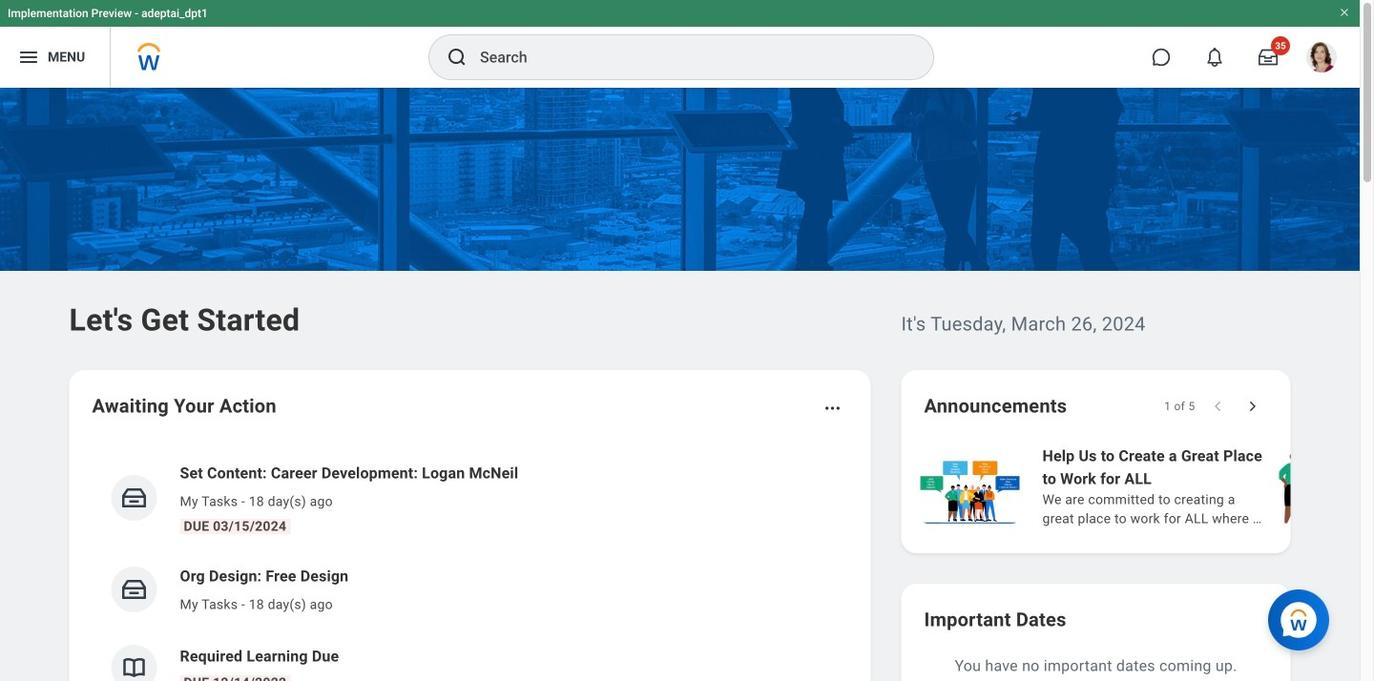 Task type: describe. For each thing, give the bounding box(es) containing it.
inbox image
[[120, 576, 148, 604]]

justify image
[[17, 46, 40, 69]]

inbox large image
[[1259, 48, 1278, 67]]

search image
[[446, 46, 469, 69]]

inbox image
[[120, 484, 148, 513]]

0 horizontal spatial list
[[92, 447, 848, 682]]

profile logan mcneil image
[[1307, 42, 1338, 76]]

Search Workday  search field
[[480, 36, 895, 78]]



Task type: vqa. For each thing, say whether or not it's contained in the screenshot.
Photo associated with 1st image from the top
no



Task type: locate. For each thing, give the bounding box(es) containing it.
status
[[1165, 399, 1196, 414]]

banner
[[0, 0, 1361, 88]]

close environment banner image
[[1340, 7, 1351, 18]]

main content
[[0, 88, 1375, 682]]

notifications large image
[[1206, 48, 1225, 67]]

book open image
[[120, 654, 148, 682]]

list
[[917, 443, 1375, 531], [92, 447, 848, 682]]

chevron right small image
[[1244, 397, 1263, 416]]

related actions image
[[824, 399, 843, 418]]

1 horizontal spatial list
[[917, 443, 1375, 531]]

chevron left small image
[[1209, 397, 1228, 416]]



